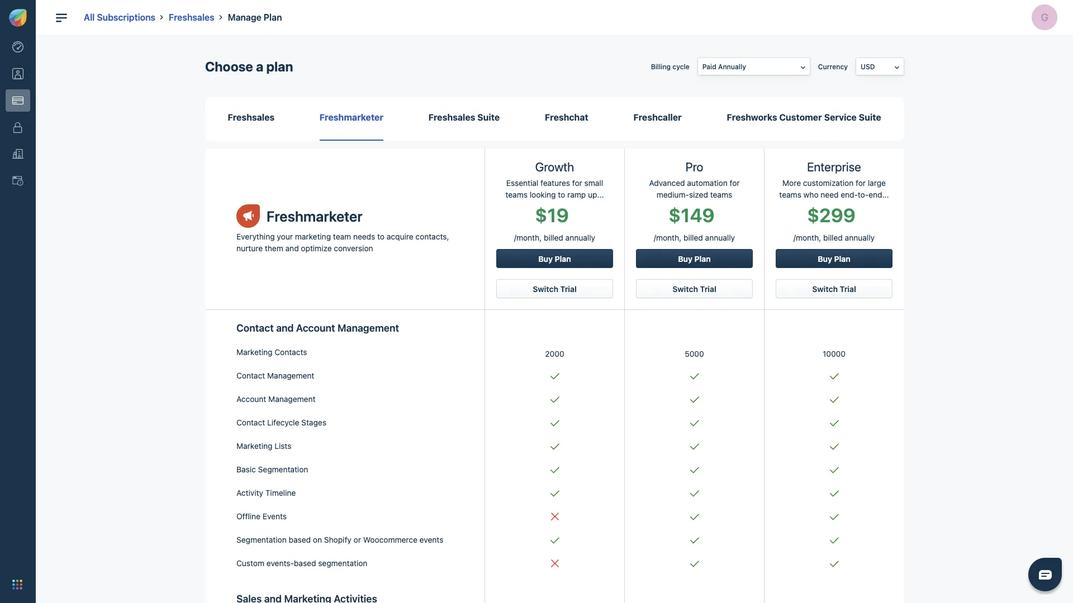 Task type: vqa. For each thing, say whether or not it's contained in the screenshot.
leftmost SALES OWNER
no



Task type: describe. For each thing, give the bounding box(es) containing it.
for left trial
[[393, 201, 407, 214]]

switch trial button for $19
[[497, 280, 613, 299]]

switch trial for $19
[[533, 285, 577, 294]]

plan for $149
[[695, 255, 711, 264]]

needs
[[353, 232, 375, 242]]

to inside the everything your marketing team needs to acquire contacts, nurture them and optimize conversion
[[377, 232, 385, 242]]

/month, billed annually for $149
[[654, 233, 735, 243]]

plan for $19
[[555, 255, 571, 264]]

freshsales suite
[[429, 112, 500, 122]]

pro
[[686, 160, 704, 175]]

all subscriptions
[[84, 12, 155, 22]]

trial for $19
[[561, 285, 577, 294]]

usd button
[[857, 58, 904, 75]]

manage plan
[[228, 12, 282, 22]]

trial
[[409, 201, 427, 214]]

to inside helps you build company-branded documents like quotes, proposals, msas and ndas using a rich built-in template editor. manage your catalog pricing and discounts; send accurate quotes to contacts.
[[355, 288, 362, 296]]

ons
[[326, 201, 345, 214]]

contacts
[[275, 348, 307, 358]]

sized
[[689, 190, 708, 200]]

essential features for small teams looking to ramp up
[[506, 179, 606, 200]]

and up contacts
[[276, 323, 294, 335]]

neo admin center image
[[12, 41, 23, 53]]

service
[[825, 112, 857, 122]]

all
[[84, 12, 95, 22]]

1 vertical spatial freshmarketer
[[267, 208, 363, 225]]

0 horizontal spatial account
[[237, 395, 266, 405]]

freshworks switcher image
[[12, 580, 22, 591]]

small
[[585, 179, 603, 188]]

switch for $149
[[673, 285, 698, 294]]

buy plan for $299
[[818, 255, 851, 264]]

billing cycle
[[651, 62, 690, 71]]

trial for $299
[[840, 285, 857, 294]]

$149
[[669, 204, 715, 227]]

users image
[[12, 68, 23, 80]]

and inside the everything your marketing team needs to acquire contacts, nurture them and optimize conversion
[[286, 244, 299, 253]]

optimize
[[301, 244, 332, 253]]

on
[[313, 536, 322, 545]]

freshworks icon image
[[9, 9, 27, 27]]

features
[[541, 179, 570, 188]]

basic segmentation
[[237, 465, 308, 475]]

activity timeline
[[237, 489, 296, 498]]

0 vertical spatial enterprise
[[324, 139, 368, 149]]

ndas
[[400, 271, 418, 279]]

proposals,
[[332, 271, 365, 279]]

contact lifecycle stages
[[237, 418, 327, 428]]

add
[[303, 201, 323, 214]]

acquire
[[387, 232, 414, 242]]

buy for $299
[[818, 255, 833, 264]]

editor.
[[512, 271, 532, 279]]

0 vertical spatial a
[[256, 59, 264, 74]]

in
[[475, 271, 480, 279]]

template
[[482, 271, 510, 279]]

2000
[[545, 350, 565, 359]]

your inside helps you build company-branded documents like quotes, proposals, msas and ndas using a rich built-in template editor. manage your catalog pricing and discounts; send accurate quotes to contacts.
[[359, 279, 373, 288]]

management for account management
[[268, 395, 316, 405]]

customization
[[803, 179, 854, 188]]

need
[[821, 190, 839, 200]]

0 vertical spatial account
[[296, 323, 335, 335]]

0 vertical spatial management
[[338, 323, 399, 335]]

events-
[[267, 559, 294, 569]]

$299
[[808, 204, 856, 227]]

price
[[376, 246, 397, 256]]

paid annually button
[[698, 58, 810, 75]]

ramp
[[568, 190, 586, 200]]

security image
[[12, 122, 23, 133]]

conversion
[[334, 244, 373, 253]]

everything
[[237, 232, 275, 242]]

freshworks
[[727, 112, 778, 122]]

growth
[[536, 160, 574, 175]]

freshsales image
[[324, 93, 338, 106]]

advanced
[[649, 179, 685, 188]]

company-
[[382, 263, 414, 271]]

manage inside helps you build company-branded documents like quotes, proposals, msas and ndas using a rich built-in template editor. manage your catalog pricing and discounts; send accurate quotes to contacts.
[[332, 279, 357, 288]]

stages
[[302, 418, 327, 428]]

buy plan button for $19
[[497, 250, 613, 269]]

and left ndas on the top
[[386, 271, 398, 279]]

using
[[420, 271, 437, 279]]

switch for $19
[[533, 285, 559, 294]]

pro advanced automation for medium-sized teams $149
[[649, 160, 742, 227]]

teams for $19
[[506, 190, 528, 200]]

all subscriptions link
[[84, 12, 155, 22]]

freshsales link
[[169, 12, 215, 22]]

... for $299
[[883, 190, 889, 200]]

accurate
[[489, 279, 516, 288]]

/month, billed annually for $19
[[514, 233, 596, 243]]

marketing for marketing contacts
[[237, 348, 273, 358]]

a inside helps you build company-branded documents like quotes, proposals, msas and ndas using a rich built-in template editor. manage your catalog pricing and discounts; send accurate quotes to contacts.
[[439, 271, 442, 279]]

choose
[[205, 59, 253, 74]]

offline
[[237, 512, 261, 522]]

switch for $299
[[813, 285, 838, 294]]

configure price quote (cpq)
[[332, 246, 453, 256]]

(cpq)
[[427, 246, 453, 256]]

billing
[[651, 62, 671, 71]]

for inside essential features for small teams looking to ramp up
[[573, 179, 583, 188]]

automation
[[687, 179, 728, 188]]

cycle
[[673, 62, 690, 71]]

more
[[783, 179, 801, 188]]

billed for $299
[[824, 233, 843, 243]]

who
[[804, 190, 819, 200]]

send
[[472, 279, 487, 288]]

team
[[333, 232, 351, 242]]

helps you build company-branded documents like quotes, proposals, msas and ndas using a rich built-in template editor. manage your catalog pricing and discounts; send accurate quotes to contacts.
[[332, 263, 532, 296]]

teams inside pro advanced automation for medium-sized teams $149
[[711, 190, 733, 200]]

marketing
[[295, 232, 331, 242]]

2 suite from the left
[[859, 112, 882, 122]]

customer
[[780, 112, 822, 122]]

account management
[[237, 395, 316, 405]]

contact for contact and account management
[[237, 323, 274, 335]]

buy for $19
[[539, 255, 553, 264]]

switch trial for $149
[[673, 285, 717, 294]]

timeline
[[266, 489, 296, 498]]

rich
[[444, 271, 456, 279]]

2 icon/cross big image from the top
[[551, 561, 559, 568]]

looking
[[530, 190, 556, 200]]

1 vertical spatial segmentation
[[237, 536, 287, 545]]

essential
[[507, 179, 539, 188]]

1 suite from the left
[[478, 112, 500, 122]]

woocommerce
[[363, 536, 418, 545]]

contacts.
[[363, 288, 393, 296]]

nurture
[[237, 244, 263, 253]]

paid annually
[[703, 62, 747, 71]]

segmentation
[[318, 559, 368, 569]]

offline events
[[237, 512, 287, 522]]



Task type: locate. For each thing, give the bounding box(es) containing it.
2 horizontal spatial billed
[[824, 233, 843, 243]]

and
[[286, 244, 299, 253], [386, 271, 398, 279], [423, 279, 435, 288], [276, 323, 294, 335]]

annually down '$149'
[[705, 233, 735, 243]]

management down contacts.
[[338, 323, 399, 335]]

0 horizontal spatial /month,
[[514, 233, 542, 243]]

quote
[[399, 246, 425, 256]]

1 vertical spatial contact
[[237, 372, 265, 381]]

buy down '$149'
[[678, 255, 693, 264]]

2 horizontal spatial switch trial button
[[776, 280, 893, 299]]

billed for $149
[[684, 233, 703, 243]]

1 horizontal spatial switch trial button
[[636, 280, 753, 299]]

2 horizontal spatial buy plan
[[818, 255, 851, 264]]

based down on
[[294, 559, 316, 569]]

contact up marketing lists
[[237, 418, 265, 428]]

0 horizontal spatial manage
[[228, 12, 262, 22]]

1 vertical spatial manage
[[332, 279, 357, 288]]

0 horizontal spatial switch trial button
[[497, 280, 613, 299]]

your down build on the top left of the page
[[359, 279, 373, 288]]

segmentation based on shopify or woocommerce events
[[237, 536, 444, 545]]

teams down more on the right top of page
[[780, 190, 802, 200]]

contact for contact lifecycle stages
[[237, 418, 265, 428]]

enterprise up customization
[[808, 160, 862, 175]]

to down 'features'
[[558, 190, 566, 200]]

plan
[[266, 59, 293, 74]]

2 horizontal spatial to
[[558, 190, 566, 200]]

management up lifecycle
[[268, 395, 316, 405]]

buy plan button for $149
[[636, 250, 753, 269]]

shopify
[[324, 536, 352, 545]]

... for $19
[[597, 190, 604, 200]]

marketing_cloud image
[[237, 205, 260, 228]]

billed down '$149'
[[684, 233, 703, 243]]

1 vertical spatial account
[[237, 395, 266, 405]]

trial
[[561, 285, 577, 294], [700, 285, 717, 294], [840, 285, 857, 294]]

buy plan button for $299
[[776, 250, 893, 269]]

3 switch trial button from the left
[[776, 280, 893, 299]]

choose a plan
[[205, 59, 293, 74]]

1 buy plan from the left
[[539, 255, 571, 264]]

3 buy plan from the left
[[818, 255, 851, 264]]

end
[[869, 190, 883, 200]]

1 horizontal spatial switch
[[673, 285, 698, 294]]

freshchat
[[545, 112, 589, 122]]

teams down the automation
[[711, 190, 733, 200]]

2 horizontal spatial trial
[[840, 285, 857, 294]]

0 horizontal spatial ...
[[597, 190, 604, 200]]

1 teams from the left
[[506, 190, 528, 200]]

buy plan for $19
[[539, 255, 571, 264]]

like
[[480, 263, 490, 271]]

billed for $19
[[544, 233, 564, 243]]

2 switch from the left
[[673, 285, 698, 294]]

built-
[[458, 271, 475, 279]]

for right the automation
[[730, 179, 740, 188]]

contact down marketing contacts
[[237, 372, 265, 381]]

2 buy plan button from the left
[[636, 250, 753, 269]]

buy plan button up editor.
[[497, 250, 613, 269]]

0 horizontal spatial switch trial
[[533, 285, 577, 294]]

2 /month, from the left
[[654, 233, 682, 243]]

0 horizontal spatial buy
[[539, 255, 553, 264]]

1 horizontal spatial enterprise
[[808, 160, 862, 175]]

buy plan down $19
[[539, 255, 571, 264]]

2 vertical spatial to
[[355, 288, 362, 296]]

0 vertical spatial icon/cross big image
[[551, 514, 559, 521]]

events
[[420, 536, 444, 545]]

for
[[573, 179, 583, 188], [730, 179, 740, 188], [856, 179, 866, 188], [393, 201, 407, 214]]

segmentation down lists
[[258, 465, 308, 475]]

management
[[338, 323, 399, 335], [267, 372, 314, 381], [268, 395, 316, 405]]

10000
[[823, 350, 846, 359]]

1 horizontal spatial ...
[[883, 190, 889, 200]]

your up "them"
[[277, 232, 293, 242]]

1 marketing from the top
[[237, 348, 273, 358]]

audit logs image
[[12, 176, 23, 187]]

2 /month, billed annually from the left
[[654, 233, 735, 243]]

0 vertical spatial contact
[[237, 323, 274, 335]]

custom
[[237, 559, 264, 569]]

2 horizontal spatial /month,
[[794, 233, 822, 243]]

2 annually from the left
[[705, 233, 735, 243]]

1 switch from the left
[[533, 285, 559, 294]]

account up contacts
[[296, 323, 335, 335]]

switch trial
[[533, 285, 577, 294], [673, 285, 717, 294], [813, 285, 857, 294]]

to inside essential features for small teams looking to ramp up
[[558, 190, 566, 200]]

2 billed from the left
[[684, 233, 703, 243]]

0 horizontal spatial a
[[256, 59, 264, 74]]

1 horizontal spatial to
[[377, 232, 385, 242]]

pricing
[[400, 279, 421, 288]]

... down 'small'
[[597, 190, 604, 200]]

1 horizontal spatial your
[[359, 279, 373, 288]]

/month, for $19
[[514, 233, 542, 243]]

for inside pro advanced automation for medium-sized teams $149
[[730, 179, 740, 188]]

1 horizontal spatial /month,
[[654, 233, 682, 243]]

annually for $149
[[705, 233, 735, 243]]

1 contact from the top
[[237, 323, 274, 335]]

management for contact management
[[267, 372, 314, 381]]

/month, down $19
[[514, 233, 542, 243]]

trial for $149
[[700, 285, 717, 294]]

1 horizontal spatial teams
[[711, 190, 733, 200]]

to-
[[858, 190, 869, 200]]

helps
[[332, 263, 350, 271]]

0 vertical spatial segmentation
[[258, 465, 308, 475]]

annually
[[566, 233, 596, 243], [705, 233, 735, 243], [845, 233, 875, 243]]

1 buy from the left
[[539, 255, 553, 264]]

0 vertical spatial manage
[[228, 12, 262, 22]]

profile picture image
[[1032, 4, 1058, 30]]

1 /month, from the left
[[514, 233, 542, 243]]

2 marketing from the top
[[237, 442, 273, 451]]

3 contact from the top
[[237, 418, 265, 428]]

2 horizontal spatial switch trial
[[813, 285, 857, 294]]

segmentation down the offline events
[[237, 536, 287, 545]]

branded
[[414, 263, 441, 271]]

3 switch from the left
[[813, 285, 838, 294]]

to right quotes
[[355, 288, 362, 296]]

quotes,
[[492, 263, 516, 271]]

...
[[597, 190, 604, 200], [883, 190, 889, 200]]

teams inside essential features for small teams looking to ramp up
[[506, 190, 528, 200]]

your
[[277, 232, 293, 242], [359, 279, 373, 288]]

to
[[558, 190, 566, 200], [377, 232, 385, 242], [355, 288, 362, 296]]

freshmarketer
[[320, 112, 384, 122], [267, 208, 363, 225]]

switch trial button for $149
[[636, 280, 753, 299]]

3 teams from the left
[[780, 190, 802, 200]]

buy plan down $299
[[818, 255, 851, 264]]

0 vertical spatial your
[[277, 232, 293, 242]]

1 horizontal spatial /month, billed annually
[[654, 233, 735, 243]]

buy for $149
[[678, 255, 693, 264]]

2 teams from the left
[[711, 190, 733, 200]]

up
[[588, 190, 597, 200]]

usd
[[861, 62, 875, 71]]

/month, down $299
[[794, 233, 822, 243]]

billed
[[544, 233, 564, 243], [684, 233, 703, 243], [824, 233, 843, 243]]

plan down $19
[[555, 255, 571, 264]]

1 horizontal spatial buy
[[678, 255, 693, 264]]

1 icon/cross big image from the top
[[551, 514, 559, 521]]

None text field
[[417, 139, 450, 156]]

contact for contact management
[[237, 372, 265, 381]]

annually down $299
[[845, 233, 875, 243]]

1 vertical spatial icon/cross big image
[[551, 561, 559, 568]]

contact up marketing contacts
[[237, 323, 274, 335]]

freshmarketer down freshsales image
[[320, 112, 384, 122]]

3 trial from the left
[[840, 285, 857, 294]]

0 horizontal spatial annually
[[566, 233, 596, 243]]

... down large
[[883, 190, 889, 200]]

1 vertical spatial a
[[439, 271, 442, 279]]

my subscriptions image
[[12, 95, 23, 106]]

for up ramp
[[573, 179, 583, 188]]

buy down $299
[[818, 255, 833, 264]]

enterprise
[[324, 139, 368, 149], [808, 160, 862, 175]]

0 horizontal spatial buy plan button
[[497, 250, 613, 269]]

0 vertical spatial freshmarketer
[[320, 112, 384, 122]]

2 buy plan from the left
[[678, 255, 711, 264]]

annually for $19
[[566, 233, 596, 243]]

freshworks customer service suite
[[727, 112, 882, 122]]

switch trial for $299
[[813, 285, 857, 294]]

0 vertical spatial based
[[289, 536, 311, 545]]

manage down helps
[[332, 279, 357, 288]]

0 vertical spatial to
[[558, 190, 566, 200]]

enterprise down freshsales image
[[324, 139, 368, 149]]

plan up plan
[[264, 12, 282, 22]]

custom events-based segmentation
[[237, 559, 368, 569]]

0 horizontal spatial to
[[355, 288, 362, 296]]

3 buy plan button from the left
[[776, 250, 893, 269]]

a left rich
[[439, 271, 442, 279]]

marketing up basic
[[237, 442, 273, 451]]

buy plan button down $299
[[776, 250, 893, 269]]

contact
[[237, 323, 274, 335], [237, 372, 265, 381], [237, 418, 265, 428]]

1 vertical spatial your
[[359, 279, 373, 288]]

3 billed from the left
[[824, 233, 843, 243]]

annually
[[719, 62, 747, 71]]

2 switch trial button from the left
[[636, 280, 753, 299]]

1 horizontal spatial buy plan button
[[636, 250, 753, 269]]

annually for $299
[[845, 233, 875, 243]]

/month, billed annually for $299
[[794, 233, 875, 243]]

based
[[289, 536, 311, 545], [294, 559, 316, 569]]

1 horizontal spatial manage
[[332, 279, 357, 288]]

and right "them"
[[286, 244, 299, 253]]

0 horizontal spatial suite
[[478, 112, 500, 122]]

3 switch trial from the left
[[813, 285, 857, 294]]

/month, for $299
[[794, 233, 822, 243]]

plan down '$149'
[[695, 255, 711, 264]]

1 horizontal spatial billed
[[684, 233, 703, 243]]

1 horizontal spatial annually
[[705, 233, 735, 243]]

subscriptions
[[97, 12, 155, 22]]

0 horizontal spatial billed
[[544, 233, 564, 243]]

plan down $299
[[835, 255, 851, 264]]

2 horizontal spatial /month, billed annually
[[794, 233, 875, 243]]

a left plan
[[256, 59, 264, 74]]

to up price
[[377, 232, 385, 242]]

icon/cross big image
[[551, 514, 559, 521], [551, 561, 559, 568]]

buy plan button
[[497, 250, 613, 269], [636, 250, 753, 269], [776, 250, 893, 269]]

marketing
[[237, 348, 273, 358], [237, 442, 273, 451]]

teams inside more customization for large teams who need end-to-end
[[780, 190, 802, 200]]

2 ... from the left
[[883, 190, 889, 200]]

account down contact management
[[237, 395, 266, 405]]

1 vertical spatial based
[[294, 559, 316, 569]]

plan down freshsales image
[[324, 125, 343, 133]]

2 switch trial from the left
[[673, 285, 717, 294]]

organization image
[[12, 149, 23, 160]]

0 vertical spatial marketing
[[237, 348, 273, 358]]

discounts;
[[437, 279, 470, 288]]

marketing lists
[[237, 442, 292, 451]]

3 buy from the left
[[818, 255, 833, 264]]

your inside the everything your marketing team needs to acquire contacts, nurture them and optimize conversion
[[277, 232, 293, 242]]

freshmarketer up marketing
[[267, 208, 363, 225]]

paid
[[703, 62, 717, 71]]

2 horizontal spatial switch
[[813, 285, 838, 294]]

msas
[[366, 271, 385, 279]]

switch trial button
[[497, 280, 613, 299], [636, 280, 753, 299], [776, 280, 893, 299]]

3 /month, billed annually from the left
[[794, 233, 875, 243]]

manage up choose a plan on the top left
[[228, 12, 262, 22]]

2 vertical spatial management
[[268, 395, 316, 405]]

0 horizontal spatial your
[[277, 232, 293, 242]]

0 horizontal spatial teams
[[506, 190, 528, 200]]

and down branded at the left of the page
[[423, 279, 435, 288]]

billed down $19
[[544, 233, 564, 243]]

1 horizontal spatial suite
[[859, 112, 882, 122]]

1 vertical spatial to
[[377, 232, 385, 242]]

buy right quotes,
[[539, 255, 553, 264]]

3 annually from the left
[[845, 233, 875, 243]]

None checkbox
[[318, 248, 327, 257]]

them
[[265, 244, 283, 253]]

everything your marketing team needs to acquire contacts, nurture them and optimize conversion
[[237, 232, 449, 253]]

buy plan for $149
[[678, 255, 711, 264]]

teams for $299
[[780, 190, 802, 200]]

5000
[[685, 350, 704, 359]]

1 vertical spatial management
[[267, 372, 314, 381]]

marketing for marketing lists
[[237, 442, 273, 451]]

2 buy from the left
[[678, 255, 693, 264]]

plan for $299
[[835, 255, 851, 264]]

for up to-
[[856, 179, 866, 188]]

switch
[[533, 285, 559, 294], [673, 285, 698, 294], [813, 285, 838, 294]]

0 horizontal spatial trial
[[561, 285, 577, 294]]

for inside more customization for large teams who need end-to-end
[[856, 179, 866, 188]]

buy plan down '$149'
[[678, 255, 711, 264]]

1 vertical spatial enterprise
[[808, 160, 862, 175]]

contacts,
[[416, 232, 449, 242]]

add ons available for trial
[[303, 201, 427, 214]]

or
[[354, 536, 361, 545]]

3 /month, from the left
[[794, 233, 822, 243]]

1 trial from the left
[[561, 285, 577, 294]]

2 trial from the left
[[700, 285, 717, 294]]

/month, billed annually down $19
[[514, 233, 596, 243]]

1 horizontal spatial account
[[296, 323, 335, 335]]

2 horizontal spatial teams
[[780, 190, 802, 200]]

/month, billed annually
[[514, 233, 596, 243], [654, 233, 735, 243], [794, 233, 875, 243]]

freshcaller
[[634, 112, 682, 122]]

teams down the essential
[[506, 190, 528, 200]]

0 horizontal spatial enterprise
[[324, 139, 368, 149]]

/month, billed annually down '$149'
[[654, 233, 735, 243]]

1 vertical spatial marketing
[[237, 442, 273, 451]]

/month, billed annually down $299
[[794, 233, 875, 243]]

lifecycle
[[267, 418, 299, 428]]

1 annually from the left
[[566, 233, 596, 243]]

configure
[[332, 246, 373, 256]]

documents
[[442, 263, 478, 271]]

2 vertical spatial contact
[[237, 418, 265, 428]]

/month, down '$149'
[[654, 233, 682, 243]]

0 horizontal spatial switch
[[533, 285, 559, 294]]

0 horizontal spatial buy plan
[[539, 255, 571, 264]]

events
[[263, 512, 287, 522]]

activity
[[237, 489, 263, 498]]

2 horizontal spatial buy
[[818, 255, 833, 264]]

lists
[[275, 442, 292, 451]]

1 horizontal spatial buy plan
[[678, 255, 711, 264]]

marketing up contact management
[[237, 348, 273, 358]]

buy plan button down '$149'
[[636, 250, 753, 269]]

1 billed from the left
[[544, 233, 564, 243]]

1 /month, billed annually from the left
[[514, 233, 596, 243]]

0 horizontal spatial /month, billed annually
[[514, 233, 596, 243]]

1 switch trial button from the left
[[497, 280, 613, 299]]

2 contact from the top
[[237, 372, 265, 381]]

billed down $299
[[824, 233, 843, 243]]

2 horizontal spatial buy plan button
[[776, 250, 893, 269]]

icon/check big image
[[551, 374, 559, 380], [690, 374, 699, 380], [830, 374, 839, 380], [551, 397, 559, 404], [690, 397, 699, 404], [830, 397, 839, 404], [551, 421, 559, 427], [690, 421, 699, 427], [830, 421, 839, 427], [551, 444, 559, 451], [690, 444, 699, 451], [830, 444, 839, 451], [551, 468, 559, 474], [690, 468, 699, 474], [830, 468, 839, 474], [551, 491, 559, 498], [690, 491, 699, 498], [830, 491, 839, 498], [690, 515, 699, 521], [830, 515, 839, 521], [551, 538, 559, 545], [690, 538, 699, 545], [830, 538, 839, 545], [690, 562, 699, 568], [830, 562, 839, 568]]

1 horizontal spatial trial
[[700, 285, 717, 294]]

you
[[352, 263, 363, 271]]

contact management
[[237, 372, 314, 381]]

1 buy plan button from the left
[[497, 250, 613, 269]]

annually down $19
[[566, 233, 596, 243]]

based left on
[[289, 536, 311, 545]]

currency
[[819, 62, 848, 71]]

large
[[868, 179, 886, 188]]

/month, for $149
[[654, 233, 682, 243]]

management down contacts
[[267, 372, 314, 381]]

2 horizontal spatial annually
[[845, 233, 875, 243]]

buy
[[539, 255, 553, 264], [678, 255, 693, 264], [818, 255, 833, 264]]

1 switch trial from the left
[[533, 285, 577, 294]]

marketing contacts
[[237, 348, 307, 358]]

contact and account management
[[237, 323, 399, 335]]

1 horizontal spatial switch trial
[[673, 285, 717, 294]]

1 horizontal spatial a
[[439, 271, 442, 279]]

1 ... from the left
[[597, 190, 604, 200]]

switch trial button for $299
[[776, 280, 893, 299]]



